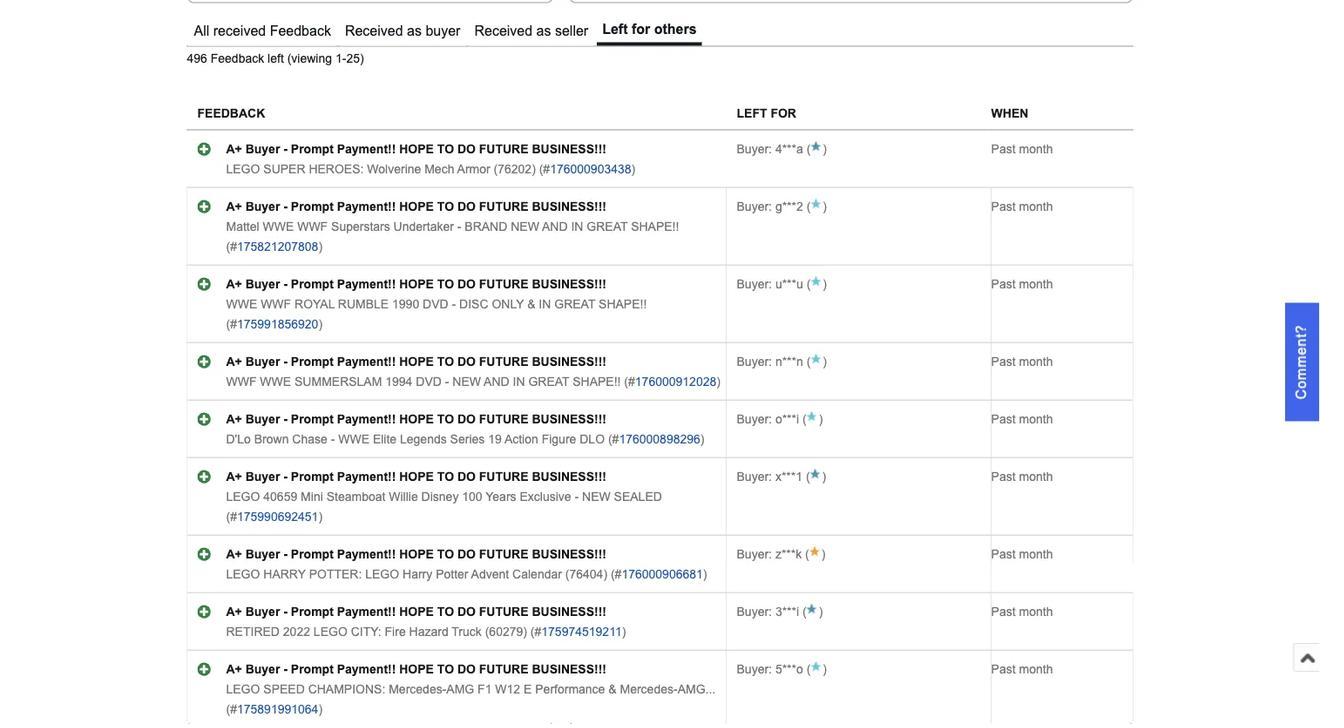 Task type: vqa. For each thing, say whether or not it's contained in the screenshot.
all listings link
no



Task type: describe. For each thing, give the bounding box(es) containing it.
a+ buyer - prompt payment!!  hope to do future business!!! lego super heroes: wolverine mech armor (76202) (# 176000903438 )
[[226, 143, 636, 176]]

to inside a+ buyer - prompt payment!!  hope to do future business!!! retired 2022 lego city: fire hazard truck (60279) (# 175974519211 )
[[437, 606, 454, 619]]

action
[[505, 433, 539, 447]]

- inside mattel wwe wwf superstars undertaker - brand new and in great shape!! (#
[[457, 220, 462, 234]]

- up speed
[[284, 663, 288, 677]]

4***a
[[776, 143, 804, 156]]

6 future from the top
[[479, 471, 529, 484]]

past month for x***1
[[992, 471, 1054, 484]]

past for buyer: g***2
[[992, 200, 1016, 214]]

years
[[486, 491, 517, 504]]

exclusive
[[520, 491, 572, 504]]

do inside a+ buyer - prompt payment!!  hope to do future business!!! lego super heroes: wolverine mech armor (76202) (# 176000903438 )
[[458, 143, 476, 156]]

a+ buyer - prompt payment!!  hope to do future business!!! element for 176000912028
[[226, 355, 607, 369]]

a+ buyer - prompt payment!!  hope to do future business!!! element for 176000903438
[[226, 143, 607, 156]]

hope inside a+ buyer - prompt payment!!  hope to do future business!!! lego super heroes: wolverine mech armor (76202) (# 176000903438 )
[[400, 143, 434, 156]]

and inside mattel wwe wwf superstars undertaker - brand new and in great shape!! (#
[[542, 220, 568, 234]]

past month element for z***k
[[992, 548, 1054, 562]]

harry
[[264, 568, 306, 582]]

past month element for o***i
[[992, 413, 1054, 426]]

past for buyer: 5***o
[[992, 663, 1016, 677]]

40659
[[264, 491, 297, 504]]

- down 175991856920 )
[[284, 355, 288, 369]]

2022
[[283, 626, 310, 639]]

z***k
[[776, 548, 802, 562]]

payment!! inside a+ buyer - prompt payment!!  hope to do future business!!! lego harry potter: lego harry potter advent calendar (76404) (# 176000906681 )
[[337, 548, 396, 562]]

) inside a+ buyer - prompt payment!!  hope to do future business!!! retired 2022 lego city: fire hazard truck (60279) (# 175974519211 )
[[622, 626, 626, 639]]

chase
[[292, 433, 328, 447]]

9 do from the top
[[458, 663, 476, 677]]

6 hope from the top
[[400, 471, 434, 484]]

payment!! inside a+ buyer - prompt payment!!  hope to do future business!!! retired 2022 lego city: fire hazard truck (60279) (# 175974519211 )
[[337, 606, 396, 619]]

6 business!!! from the top
[[532, 471, 607, 484]]

hazard
[[409, 626, 449, 639]]

city:
[[351, 626, 382, 639]]

(76404)
[[566, 568, 608, 582]]

( for buyer: 3***i
[[800, 606, 807, 619]]

2 business!!! from the top
[[532, 200, 607, 214]]

6 prompt from the top
[[291, 471, 334, 484]]

176000898296 link
[[619, 433, 701, 447]]

2 do from the top
[[458, 200, 476, 214]]

a+ inside a+ buyer - prompt payment!!  hope to do future business!!! d'lo brown chase - wwe elite legends series 19 action figure dlo (# 176000898296 )
[[226, 413, 242, 426]]

speed
[[264, 683, 305, 697]]

disney
[[422, 491, 459, 504]]

2 payment!! from the top
[[337, 200, 396, 214]]

176000912028 link
[[635, 375, 717, 389]]

past for buyer: 3***i
[[992, 606, 1016, 619]]

buyer: o***i
[[737, 413, 800, 426]]

a+ buyer - prompt payment!!  hope to do future business!!! d'lo brown chase - wwe elite legends series 19 action figure dlo (# 176000898296 )
[[226, 413, 705, 447]]

a+ buyer - prompt payment!!  hope to do future business!!! for undertaker
[[226, 200, 607, 214]]

buyer inside a+ buyer - prompt payment!!  hope to do future business!!! d'lo brown chase - wwe elite legends series 19 action figure dlo (# 176000898296 )
[[246, 413, 280, 426]]

received as seller button
[[469, 17, 594, 46]]

undertaker
[[394, 220, 454, 234]]

hope inside a+ buyer - prompt payment!!  hope to do future business!!! lego harry potter: lego harry potter advent calendar (76404) (# 176000906681 )
[[400, 548, 434, 562]]

lego inside a+ buyer - prompt payment!!  hope to do future business!!! lego super heroes: wolverine mech armor (76202) (# 176000903438 )
[[226, 163, 260, 176]]

1 vertical spatial feedback
[[211, 52, 264, 66]]

business!!! inside a+ buyer - prompt payment!!  hope to do future business!!! wwf wwe summerslam 1994 dvd - new and in great shape!! (# 176000912028 )
[[532, 355, 607, 369]]

100
[[462, 491, 483, 504]]

to inside a+ buyer - prompt payment!!  hope to do future business!!! lego super heroes: wolverine mech armor (76202) (# 176000903438 )
[[437, 143, 454, 156]]

3 to from the top
[[437, 278, 454, 291]]

heroes:
[[309, 163, 364, 176]]

wwe inside a+ buyer - prompt payment!!  hope to do future business!!! wwf wwe summerslam 1994 dvd - new and in great shape!! (# 176000912028 )
[[260, 375, 291, 389]]

calendar
[[513, 568, 562, 582]]

hope inside a+ buyer - prompt payment!!  hope to do future business!!! d'lo brown chase - wwe elite legends series 19 action figure dlo (# 176000898296 )
[[400, 413, 434, 426]]

9 future from the top
[[479, 663, 529, 677]]

1 mercedes- from the left
[[389, 683, 447, 697]]

2 buyer from the top
[[246, 200, 280, 214]]

buyer: n***n
[[737, 355, 804, 369]]

(# inside 'lego 40659  mini steamboat willie disney 100 years exclusive - new sealed (#'
[[226, 511, 237, 524]]

a+ buyer - prompt payment!!  hope to do future business!!! for willie
[[226, 471, 607, 484]]

do inside a+ buyer - prompt payment!!  hope to do future business!!! lego harry potter: lego harry potter advent calendar (76404) (# 176000906681 )
[[458, 548, 476, 562]]

lego left "harry"
[[365, 568, 399, 582]]

wolverine
[[367, 163, 421, 176]]

2 a+ from the top
[[226, 200, 242, 214]]

25)
[[346, 52, 364, 66]]

buyer: g***2
[[737, 200, 804, 214]]

feedback left for buyer. element for wwf wwe summerslam 1994 dvd - new and in great shape!! (#
[[737, 355, 804, 369]]

feedback left for buyer. element for lego speed champions: mercedes-amg f1 w12 e performance & mercedes-amg... (#
[[737, 663, 804, 677]]

e
[[524, 683, 532, 697]]

feedback left for buyer. element for wwe wwf royal rumble 1990 dvd - disc only & in great shape!! (#
[[737, 278, 804, 291]]

business!!! inside a+ buyer - prompt payment!!  hope to do future business!!! retired 2022 lego city: fire hazard truck (60279) (# 175974519211 )
[[532, 606, 607, 619]]

month for buyer: x***1
[[1020, 471, 1054, 484]]

2 mercedes- from the left
[[620, 683, 678, 697]]

past month element for 5***o
[[992, 663, 1054, 677]]

to inside a+ buyer - prompt payment!!  hope to do future business!!! d'lo brown chase - wwe elite legends series 19 action figure dlo (# 176000898296 )
[[437, 413, 454, 426]]

left for
[[737, 107, 797, 121]]

wwe inside the wwe wwf royal rumble 1990 dvd - disc only & in great shape!! (#
[[226, 298, 257, 311]]

all received feedback button
[[189, 17, 336, 46]]

9 buyer from the top
[[246, 663, 280, 677]]

3 payment!! from the top
[[337, 278, 396, 291]]

( for buyer: u***u
[[804, 278, 811, 291]]

month for buyer: 5***o
[[1020, 663, 1054, 677]]

19
[[488, 433, 502, 447]]

past for buyer: u***u
[[992, 278, 1016, 291]]

(60279)
[[485, 626, 527, 639]]

6 a+ from the top
[[226, 471, 242, 484]]

wwf inside mattel wwe wwf superstars undertaker - brand new and in great shape!! (#
[[297, 220, 328, 234]]

- inside 'lego 40659  mini steamboat willie disney 100 years exclusive - new sealed (#'
[[575, 491, 579, 504]]

wwf inside a+ buyer - prompt payment!!  hope to do future business!!! wwf wwe summerslam 1994 dvd - new and in great shape!! (# 176000912028 )
[[226, 375, 257, 389]]

buyer: for buyer: u***u
[[737, 278, 772, 291]]

do inside a+ buyer - prompt payment!!  hope to do future business!!! retired 2022 lego city: fire hazard truck (60279) (# 175974519211 )
[[458, 606, 476, 619]]

- down the 175821207808 )
[[284, 278, 288, 291]]

a+ buyer - prompt payment!!  hope to do future business!!! retired 2022 lego city: fire hazard truck (60279) (# 175974519211 )
[[226, 606, 626, 639]]

potter:
[[309, 568, 362, 582]]

( for buyer: 5***o
[[804, 663, 811, 677]]

- right "chase"
[[331, 433, 335, 447]]

feedback inside button
[[270, 23, 331, 39]]

( for buyer: 4***a
[[804, 143, 811, 156]]

comment? link
[[1286, 303, 1321, 421]]

truck
[[452, 626, 482, 639]]

for
[[771, 107, 797, 121]]

a+ buyer - prompt payment!!  hope to do future business!!! wwf wwe summerslam 1994 dvd - new and in great shape!! (# 176000912028 )
[[226, 355, 721, 389]]

royal
[[295, 298, 335, 311]]

future inside a+ buyer - prompt payment!!  hope to do future business!!! lego super heroes: wolverine mech armor (76202) (# 176000903438 )
[[479, 143, 529, 156]]

past for buyer: 4***a
[[992, 143, 1016, 156]]

buyer
[[426, 23, 461, 39]]

buyer: for buyer: n***n
[[737, 355, 772, 369]]

175991856920 )
[[237, 318, 323, 331]]

future inside a+ buyer - prompt payment!!  hope to do future business!!! wwf wwe summerslam 1994 dvd - new and in great shape!! (# 176000912028 )
[[479, 355, 529, 369]]

3 buyer from the top
[[246, 278, 280, 291]]

performance
[[536, 683, 605, 697]]

left
[[737, 107, 768, 121]]

buyer: for buyer: g***2
[[737, 200, 772, 214]]

1994
[[386, 375, 413, 389]]

new inside a+ buyer - prompt payment!!  hope to do future business!!! wwf wwe summerslam 1994 dvd - new and in great shape!! (# 176000912028 )
[[453, 375, 481, 389]]

prompt inside a+ buyer - prompt payment!!  hope to do future business!!! wwf wwe summerslam 1994 dvd - new and in great shape!! (# 176000912028 )
[[291, 355, 334, 369]]

disc
[[460, 298, 489, 311]]

6 do from the top
[[458, 471, 476, 484]]

9 payment!! from the top
[[337, 663, 396, 677]]

brown
[[254, 433, 289, 447]]

3 prompt from the top
[[291, 278, 334, 291]]

future inside a+ buyer - prompt payment!!  hope to do future business!!! retired 2022 lego city: fire hazard truck (60279) (# 175974519211 )
[[479, 606, 529, 619]]

month for buyer: 4***a
[[1020, 143, 1054, 156]]

do inside a+ buyer - prompt payment!!  hope to do future business!!! d'lo brown chase - wwe elite legends series 19 action figure dlo (# 176000898296 )
[[458, 413, 476, 426]]

past month element for x***1
[[992, 471, 1054, 484]]

sealed
[[614, 491, 662, 504]]

- inside a+ buyer - prompt payment!!  hope to do future business!!! lego harry potter: lego harry potter advent calendar (76404) (# 176000906681 )
[[284, 548, 288, 562]]

1-
[[336, 52, 346, 66]]

willie
[[389, 491, 418, 504]]

past month for z***k
[[992, 548, 1054, 562]]

2 prompt from the top
[[291, 200, 334, 214]]

to inside a+ buyer - prompt payment!!  hope to do future business!!! lego harry potter: lego harry potter advent calendar (76404) (# 176000906681 )
[[437, 548, 454, 562]]

176000903438 link
[[550, 163, 632, 176]]

buyer: for buyer: 3***i
[[737, 606, 772, 619]]

3 future from the top
[[479, 278, 529, 291]]

& for in
[[528, 298, 536, 311]]

496 feedback left (viewing 1-25)
[[187, 52, 364, 66]]

brand
[[465, 220, 508, 234]]

a+ inside a+ buyer - prompt payment!!  hope to do future business!!! wwf wwe summerslam 1994 dvd - new and in great shape!! (# 176000912028 )
[[226, 355, 242, 369]]

a+ inside a+ buyer - prompt payment!!  hope to do future business!!! retired 2022 lego city: fire hazard truck (60279) (# 175974519211 )
[[226, 606, 242, 619]]

past month for 3***i
[[992, 606, 1054, 619]]

lego left the harry at the bottom of the page
[[226, 568, 260, 582]]

(viewing
[[287, 52, 332, 66]]

wwf inside the wwe wwf royal rumble 1990 dvd - disc only & in great shape!! (#
[[261, 298, 291, 311]]

(# inside a+ buyer - prompt payment!!  hope to do future business!!! d'lo brown chase - wwe elite legends series 19 action figure dlo (# 176000898296 )
[[608, 433, 619, 447]]

received as seller
[[475, 23, 589, 39]]

lego inside a+ buyer - prompt payment!!  hope to do future business!!! retired 2022 lego city: fire hazard truck (60279) (# 175974519211 )
[[314, 626, 348, 639]]

( for buyer: o***i
[[800, 413, 807, 426]]

buyer: for buyer: x***1
[[737, 471, 772, 484]]

feedback left for buyer. element for retired 2022 lego city: fire hazard truck (60279) (#
[[737, 606, 800, 619]]

past month for g***2
[[992, 200, 1054, 214]]

left
[[268, 52, 284, 66]]

a+ buyer - prompt payment!!  hope to do future business!!! element for 175990692451
[[226, 471, 607, 484]]

buyer: for buyer: o***i
[[737, 413, 772, 426]]

all received feedback
[[194, 23, 331, 39]]

future inside a+ buyer - prompt payment!!  hope to do future business!!! d'lo brown chase - wwe elite legends series 19 action figure dlo (# 176000898296 )
[[479, 413, 529, 426]]

(# inside mattel wwe wwf superstars undertaker - brand new and in great shape!! (#
[[226, 240, 237, 254]]

3 a+ from the top
[[226, 278, 242, 291]]

d'lo
[[226, 433, 251, 447]]

n***n
[[776, 355, 804, 369]]

received as buyer button
[[340, 17, 466, 46]]

a+ buyer - prompt payment!!  hope to do future business!!! for 1990
[[226, 278, 607, 291]]

fire
[[385, 626, 406, 639]]

a+ buyer - prompt payment!!  hope to do future business!!! for amg
[[226, 663, 607, 677]]

seller
[[555, 23, 589, 39]]

feedback
[[197, 107, 265, 121]]

payment!! inside a+ buyer - prompt payment!!  hope to do future business!!! d'lo brown chase - wwe elite legends series 19 action figure dlo (# 176000898296 )
[[337, 413, 396, 426]]

9 prompt from the top
[[291, 663, 334, 677]]

feedback left for buyer. element for d'lo brown chase - wwe elite legends series 19 action figure dlo (#
[[737, 413, 800, 426]]

dlo
[[580, 433, 605, 447]]

retired
[[226, 626, 280, 639]]

- down the super
[[284, 200, 288, 214]]

others
[[654, 22, 697, 37]]

176000898296
[[619, 433, 701, 447]]

- inside the wwe wwf royal rumble 1990 dvd - disc only & in great shape!! (#
[[452, 298, 456, 311]]

past month element for n***n
[[992, 355, 1054, 369]]

) inside a+ buyer - prompt payment!!  hope to do future business!!! d'lo brown chase - wwe elite legends series 19 action figure dlo (# 176000898296 )
[[701, 433, 705, 447]]

) inside a+ buyer - prompt payment!!  hope to do future business!!! wwf wwe summerslam 1994 dvd - new and in great shape!! (# 176000912028 )
[[717, 375, 721, 389]]

) inside a+ buyer - prompt payment!!  hope to do future business!!! lego harry potter: lego harry potter advent calendar (76404) (# 176000906681 )
[[703, 568, 707, 582]]

feedback left for buyer. element for mattel wwe wwf superstars undertaker - brand new and in great shape!! (#
[[737, 200, 804, 214]]

(# inside a+ buyer - prompt payment!!  hope to do future business!!! lego harry potter: lego harry potter advent calendar (76404) (# 176000906681 )
[[611, 568, 622, 582]]

received
[[213, 23, 266, 39]]

month for buyer: g***2
[[1020, 200, 1054, 214]]

6 to from the top
[[437, 471, 454, 484]]

left for others button
[[597, 17, 702, 46]]

great inside a+ buyer - prompt payment!!  hope to do future business!!! wwf wwe summerslam 1994 dvd - new and in great shape!! (# 176000912028 )
[[529, 375, 570, 389]]

6 buyer from the top
[[246, 471, 280, 484]]

series
[[450, 433, 485, 447]]

great inside mattel wwe wwf superstars undertaker - brand new and in great shape!! (#
[[587, 220, 628, 234]]

496
[[187, 52, 207, 66]]



Task type: locate. For each thing, give the bounding box(es) containing it.
5 buyer from the top
[[246, 413, 280, 426]]

feedback left for buyer. element up buyer: x***1
[[737, 413, 800, 426]]

1 horizontal spatial and
[[542, 220, 568, 234]]

7 past month element from the top
[[992, 548, 1054, 562]]

4 past month from the top
[[992, 355, 1054, 369]]

prompt inside a+ buyer - prompt payment!!  hope to do future business!!! lego harry potter: lego harry potter advent calendar (76404) (# 176000906681 )
[[291, 548, 334, 562]]

4 a+ buyer - prompt payment!!  hope to do future business!!! from the top
[[226, 663, 607, 677]]

a+ inside a+ buyer - prompt payment!!  hope to do future business!!! lego harry potter: lego harry potter advent calendar (76404) (# 176000906681 )
[[226, 548, 242, 562]]

buyer: left "3***i"
[[737, 606, 772, 619]]

4 to from the top
[[437, 355, 454, 369]]

payment!! up city:
[[337, 606, 396, 619]]

in
[[571, 220, 584, 234], [539, 298, 551, 311], [513, 375, 525, 389]]

- up 2022
[[284, 606, 288, 619]]

a+ inside a+ buyer - prompt payment!!  hope to do future business!!! lego super heroes: wolverine mech armor (76202) (# 176000903438 )
[[226, 143, 242, 156]]

2 month from the top
[[1020, 200, 1054, 214]]

- inside a+ buyer - prompt payment!!  hope to do future business!!! lego super heroes: wolverine mech armor (76202) (# 176000903438 )
[[284, 143, 288, 156]]

past month element for 3***i
[[992, 606, 1054, 619]]

feedback down received
[[211, 52, 264, 66]]

lego inside 'lego 40659  mini steamboat willie disney 100 years exclusive - new sealed (#'
[[226, 491, 260, 504]]

buyer up speed
[[246, 663, 280, 677]]

8 do from the top
[[458, 606, 476, 619]]

1 vertical spatial great
[[555, 298, 596, 311]]

do up 'amg' at the bottom left
[[458, 663, 476, 677]]

prompt inside a+ buyer - prompt payment!!  hope to do future business!!! d'lo brown chase - wwe elite legends series 19 action figure dlo (# 176000898296 )
[[291, 413, 334, 426]]

rumble
[[338, 298, 389, 311]]

8 prompt from the top
[[291, 606, 334, 619]]

payment!! inside a+ buyer - prompt payment!!  hope to do future business!!! wwf wwe summerslam 1994 dvd - new and in great shape!! (# 176000912028 )
[[337, 355, 396, 369]]

- up the super
[[284, 143, 288, 156]]

past
[[992, 143, 1016, 156], [992, 200, 1016, 214], [992, 278, 1016, 291], [992, 355, 1016, 369], [992, 413, 1016, 426], [992, 471, 1016, 484], [992, 548, 1016, 562], [992, 606, 1016, 619], [992, 663, 1016, 677]]

wwe up 175991856920
[[226, 298, 257, 311]]

5 buyer: from the top
[[737, 413, 772, 426]]

2 to from the top
[[437, 200, 454, 214]]

8 payment!! from the top
[[337, 606, 396, 619]]

a+ buyer - prompt payment!!  hope to do future business!!! element up 1994
[[226, 355, 607, 369]]

2 horizontal spatial new
[[582, 491, 611, 504]]

feedback element
[[197, 107, 265, 121]]

great right only
[[555, 298, 596, 311]]

feedback left for buyer. element containing buyer: u***u
[[737, 278, 804, 291]]

past for buyer: n***n
[[992, 355, 1016, 369]]

great inside the wwe wwf royal rumble 1990 dvd - disc only & in great shape!! (#
[[555, 298, 596, 311]]

amg
[[447, 683, 474, 697]]

2 future from the top
[[479, 200, 529, 214]]

0 vertical spatial great
[[587, 220, 628, 234]]

175974519211
[[542, 626, 622, 639]]

feedback left for buyer. element containing buyer: n***n
[[737, 355, 804, 369]]

0 vertical spatial &
[[528, 298, 536, 311]]

- up brown
[[284, 413, 288, 426]]

7 payment!! from the top
[[337, 548, 396, 562]]

month for buyer: o***i
[[1020, 413, 1054, 426]]

5 to from the top
[[437, 413, 454, 426]]

month for buyer: z***k
[[1020, 548, 1054, 562]]

0 horizontal spatial &
[[528, 298, 536, 311]]

0 vertical spatial wwf
[[297, 220, 328, 234]]

6 payment!! from the top
[[337, 471, 396, 484]]

1 vertical spatial shape!!
[[599, 298, 647, 311]]

a+ buyer - prompt payment!!  hope to do future business!!! element for 176000906681
[[226, 548, 607, 562]]

a+ buyer - prompt payment!!  hope to do future business!!! down hazard
[[226, 663, 607, 677]]

1 payment!! from the top
[[337, 143, 396, 156]]

past month for u***u
[[992, 278, 1054, 291]]

shape!! inside mattel wwe wwf superstars undertaker - brand new and in great shape!! (#
[[631, 220, 679, 234]]

8 past month from the top
[[992, 606, 1054, 619]]

2 vertical spatial wwf
[[226, 375, 257, 389]]

wwf up 175991856920 link
[[261, 298, 291, 311]]

wwf up the 175821207808 )
[[297, 220, 328, 234]]

when element
[[992, 107, 1029, 121]]

buyer inside a+ buyer - prompt payment!!  hope to do future business!!! retired 2022 lego city: fire hazard truck (60279) (# 175974519211 )
[[246, 606, 280, 619]]

2 vertical spatial in
[[513, 375, 525, 389]]

lego right 2022
[[314, 626, 348, 639]]

hope up willie
[[400, 471, 434, 484]]

4 a+ buyer - prompt payment!!  hope to do future business!!! element from the top
[[226, 355, 607, 369]]

past month
[[992, 143, 1054, 156], [992, 200, 1054, 214], [992, 278, 1054, 291], [992, 355, 1054, 369], [992, 413, 1054, 426], [992, 471, 1054, 484], [992, 548, 1054, 562], [992, 606, 1054, 619], [992, 663, 1054, 677]]

buyer up retired on the left of page
[[246, 606, 280, 619]]

u***u
[[776, 278, 804, 291]]

8 to from the top
[[437, 606, 454, 619]]

3 past month from the top
[[992, 278, 1054, 291]]

as for seller
[[537, 23, 551, 39]]

1 horizontal spatial feedback
[[270, 23, 331, 39]]

1 as from the left
[[407, 23, 422, 39]]

&
[[528, 298, 536, 311], [609, 683, 617, 697]]

lego speed champions: mercedes-amg f1 w12 e performance & mercedes-amg... (#
[[226, 683, 716, 717]]

only
[[492, 298, 524, 311]]

as left seller
[[537, 23, 551, 39]]

1 horizontal spatial &
[[609, 683, 617, 697]]

1 received from the left
[[345, 23, 403, 39]]

in inside a+ buyer - prompt payment!!  hope to do future business!!! wwf wwe summerslam 1994 dvd - new and in great shape!! (# 176000912028 )
[[513, 375, 525, 389]]

0 vertical spatial shape!!
[[631, 220, 679, 234]]

left
[[603, 22, 628, 37]]

feedback left for buyer. element containing buyer: g***2
[[737, 200, 804, 214]]

comment?
[[1294, 325, 1310, 400]]

buyer up mattel
[[246, 200, 280, 214]]

future up (60279)
[[479, 606, 529, 619]]

6 month from the top
[[1020, 471, 1054, 484]]

2 horizontal spatial wwf
[[297, 220, 328, 234]]

175821207808 )
[[237, 240, 323, 254]]

steamboat
[[327, 491, 386, 504]]

feedback left for buyer. element for lego 40659  mini steamboat willie disney 100 years exclusive - new sealed (#
[[737, 471, 803, 484]]

lego left the 40659
[[226, 491, 260, 504]]

buyer: left z***k
[[737, 548, 772, 562]]

0 horizontal spatial and
[[484, 375, 510, 389]]

left for element
[[737, 107, 797, 121]]

dvd right 1994
[[416, 375, 442, 389]]

3 business!!! from the top
[[532, 278, 607, 291]]

do up brand
[[458, 200, 476, 214]]

hope up "harry"
[[400, 548, 434, 562]]

buyer: 3***i
[[737, 606, 800, 619]]

great
[[587, 220, 628, 234], [555, 298, 596, 311], [529, 375, 570, 389]]

(#
[[539, 163, 550, 176], [226, 240, 237, 254], [226, 318, 237, 331], [625, 375, 635, 389], [608, 433, 619, 447], [226, 511, 237, 524], [611, 568, 622, 582], [531, 626, 542, 639], [226, 703, 237, 717]]

amg...
[[678, 683, 716, 697]]

new inside mattel wwe wwf superstars undertaker - brand new and in great shape!! (#
[[511, 220, 540, 234]]

2 feedback left for buyer. element from the top
[[737, 200, 804, 214]]

a+ up d'lo
[[226, 413, 242, 426]]

prompt down 'heroes:'
[[291, 200, 334, 214]]

7 a+ buyer - prompt payment!!  hope to do future business!!! element from the top
[[226, 548, 607, 562]]

a+ buyer - prompt payment!!  hope to do future business!!!
[[226, 200, 607, 214], [226, 278, 607, 291], [226, 471, 607, 484], [226, 663, 607, 677]]

feedback left for buyer. element containing buyer: 3***i
[[737, 606, 800, 619]]

8 buyer from the top
[[246, 606, 280, 619]]

wwe wwf royal rumble 1990 dvd - disc only & in great shape!! (#
[[226, 298, 647, 331]]

(# inside a+ buyer - prompt payment!!  hope to do future business!!! wwf wwe summerslam 1994 dvd - new and in great shape!! (# 176000912028 )
[[625, 375, 635, 389]]

hope up wolverine
[[400, 143, 434, 156]]

past month element for 4***a
[[992, 143, 1054, 156]]

- up the 40659
[[284, 471, 288, 484]]

0 horizontal spatial in
[[513, 375, 525, 389]]

payment!! inside a+ buyer - prompt payment!!  hope to do future business!!! lego super heroes: wolverine mech armor (76202) (# 176000903438 )
[[337, 143, 396, 156]]

1 hope from the top
[[400, 143, 434, 156]]

buyer up the harry at the bottom of the page
[[246, 548, 280, 562]]

2 vertical spatial new
[[582, 491, 611, 504]]

1 vertical spatial &
[[609, 683, 617, 697]]

all
[[194, 23, 209, 39]]

a+ buyer - prompt payment!!  hope to do future business!!! lego harry potter: lego harry potter advent calendar (76404) (# 176000906681 )
[[226, 548, 707, 582]]

8 hope from the top
[[400, 606, 434, 619]]

9 to from the top
[[437, 663, 454, 677]]

future down only
[[479, 355, 529, 369]]

payment!! up superstars
[[337, 200, 396, 214]]

a+ buyer - prompt payment!!  hope to do future business!!! up undertaker
[[226, 200, 607, 214]]

175974519211 link
[[542, 626, 622, 639]]

- inside a+ buyer - prompt payment!!  hope to do future business!!! retired 2022 lego city: fire hazard truck (60279) (# 175974519211 )
[[284, 606, 288, 619]]

month for buyer: 3***i
[[1020, 606, 1054, 619]]

1 a+ buyer - prompt payment!!  hope to do future business!!! element from the top
[[226, 143, 607, 156]]

1 horizontal spatial wwf
[[261, 298, 291, 311]]

to up 'amg' at the bottom left
[[437, 663, 454, 677]]

8 buyer: from the top
[[737, 606, 772, 619]]

feedback left for buyer. element down buyer: z***k
[[737, 606, 800, 619]]

mercedes-
[[389, 683, 447, 697], [620, 683, 678, 697]]

feedback left for buyer. element for lego super heroes: wolverine mech armor (76202) (#
[[737, 143, 804, 156]]

0 vertical spatial and
[[542, 220, 568, 234]]

business!!! inside a+ buyer - prompt payment!!  hope to do future business!!! lego harry potter: lego harry potter advent calendar (76404) (# 176000906681 )
[[532, 548, 607, 562]]

wwe inside mattel wwe wwf superstars undertaker - brand new and in great shape!! (#
[[263, 220, 294, 234]]

(76202)
[[494, 163, 536, 176]]

1 horizontal spatial as
[[537, 23, 551, 39]]

legends
[[400, 433, 447, 447]]

feedback left for buyer. element containing buyer: o***i
[[737, 413, 800, 426]]

1 horizontal spatial mercedes-
[[620, 683, 678, 697]]

buyer: u***u
[[737, 278, 804, 291]]

in down 176000903438
[[571, 220, 584, 234]]

buyer: for buyer: 4***a
[[737, 143, 772, 156]]

payment!! up potter:
[[337, 548, 396, 562]]

0 horizontal spatial feedback
[[211, 52, 264, 66]]

and down 176000903438 link
[[542, 220, 568, 234]]

0 horizontal spatial wwf
[[226, 375, 257, 389]]

mech
[[425, 163, 455, 176]]

in inside the wwe wwf royal rumble 1990 dvd - disc only & in great shape!! (#
[[539, 298, 551, 311]]

future inside a+ buyer - prompt payment!!  hope to do future business!!! lego harry potter: lego harry potter advent calendar (76404) (# 176000906681 )
[[479, 548, 529, 562]]

8 future from the top
[[479, 606, 529, 619]]

a+ buyer - prompt payment!!  hope to do future business!!! element for 175891991064
[[226, 663, 607, 677]]

received for received as seller
[[475, 23, 533, 39]]

1 vertical spatial wwf
[[261, 298, 291, 311]]

3***i
[[776, 606, 800, 619]]

feedback left for buyer. element for lego harry potter: lego harry potter advent calendar (76404) (#
[[737, 548, 802, 562]]

buyer: z***k
[[737, 548, 802, 562]]

buyer up the 40659
[[246, 471, 280, 484]]

when
[[992, 107, 1029, 121]]

buyer: left g***2
[[737, 200, 772, 214]]

& for mercedes-
[[609, 683, 617, 697]]

great down 176000903438 link
[[587, 220, 628, 234]]

176000906681 link
[[622, 568, 703, 582]]

shape!! inside the wwe wwf royal rumble 1990 dvd - disc only & in great shape!! (#
[[599, 298, 647, 311]]

175991856920 link
[[237, 318, 319, 331]]

summerslam
[[295, 375, 382, 389]]

hope inside a+ buyer - prompt payment!!  hope to do future business!!! retired 2022 lego city: fire hazard truck (60279) (# 175974519211 )
[[400, 606, 434, 619]]

1 horizontal spatial in
[[539, 298, 551, 311]]

4 payment!! from the top
[[337, 355, 396, 369]]

received
[[345, 23, 403, 39], [475, 23, 533, 39]]

4 buyer from the top
[[246, 355, 280, 369]]

feedback up "(viewing"
[[270, 23, 331, 39]]

prompt up the summerslam
[[291, 355, 334, 369]]

5***o
[[776, 663, 804, 677]]

a+ buyer - prompt payment!!  hope to do future business!!! element for 175991856920
[[226, 278, 607, 291]]

to inside a+ buyer - prompt payment!!  hope to do future business!!! wwf wwe summerslam 1994 dvd - new and in great shape!! (# 176000912028 )
[[437, 355, 454, 369]]

1 do from the top
[[458, 143, 476, 156]]

buyer inside a+ buyer - prompt payment!!  hope to do future business!!! wwf wwe summerslam 1994 dvd - new and in great shape!! (# 176000912028 )
[[246, 355, 280, 369]]

9 feedback left for buyer. element from the top
[[737, 663, 804, 677]]

a+ buyer - prompt payment!!  hope to do future business!!! element for 175821207808
[[226, 200, 607, 214]]

4 buyer: from the top
[[737, 355, 772, 369]]

& inside the wwe wwf royal rumble 1990 dvd - disc only & in great shape!! (#
[[528, 298, 536, 311]]

7 prompt from the top
[[291, 548, 334, 562]]

as
[[407, 23, 422, 39], [537, 23, 551, 39]]

in inside mattel wwe wwf superstars undertaker - brand new and in great shape!! (#
[[571, 220, 584, 234]]

feedback left for buyer. element containing buyer: x***1
[[737, 471, 803, 484]]

0 horizontal spatial as
[[407, 23, 422, 39]]

0 horizontal spatial received
[[345, 23, 403, 39]]

2 a+ buyer - prompt payment!!  hope to do future business!!! from the top
[[226, 278, 607, 291]]

5 past from the top
[[992, 413, 1016, 426]]

to up potter
[[437, 548, 454, 562]]

(# inside lego speed champions: mercedes-amg f1 w12 e performance & mercedes-amg... (#
[[226, 703, 237, 717]]

month for buyer: u***u
[[1020, 278, 1054, 291]]

4 past from the top
[[992, 355, 1016, 369]]

hope inside a+ buyer - prompt payment!!  hope to do future business!!! wwf wwe summerslam 1994 dvd - new and in great shape!! (# 176000912028 )
[[400, 355, 434, 369]]

advent
[[471, 568, 509, 582]]

(# inside a+ buyer - prompt payment!!  hope to do future business!!! retired 2022 lego city: fire hazard truck (60279) (# 175974519211 )
[[531, 626, 542, 639]]

in up action on the bottom left of page
[[513, 375, 525, 389]]

a+ buyer - prompt payment!!  hope to do future business!!! element up wolverine
[[226, 143, 607, 156]]

3 month from the top
[[1020, 278, 1054, 291]]

past month for n***n
[[992, 355, 1054, 369]]

175990692451
[[237, 511, 319, 524]]

5 business!!! from the top
[[532, 413, 607, 426]]

7 a+ from the top
[[226, 548, 242, 562]]

do inside a+ buyer - prompt payment!!  hope to do future business!!! wwf wwe summerslam 1994 dvd - new and in great shape!! (# 176000912028 )
[[458, 355, 476, 369]]

new inside 'lego 40659  mini steamboat willie disney 100 years exclusive - new sealed (#'
[[582, 491, 611, 504]]

new
[[511, 220, 540, 234], [453, 375, 481, 389], [582, 491, 611, 504]]

a+ buyer - prompt payment!!  hope to do future business!!! element up legends
[[226, 413, 607, 426]]

a+ buyer - prompt payment!!  hope to do future business!!! element up "harry"
[[226, 548, 607, 562]]

175891991064 )
[[237, 703, 323, 717]]

9 past from the top
[[992, 663, 1016, 677]]

-
[[284, 143, 288, 156], [284, 200, 288, 214], [457, 220, 462, 234], [284, 278, 288, 291], [452, 298, 456, 311], [284, 355, 288, 369], [445, 375, 449, 389], [284, 413, 288, 426], [331, 433, 335, 447], [284, 471, 288, 484], [575, 491, 579, 504], [284, 548, 288, 562], [284, 606, 288, 619], [284, 663, 288, 677]]

buyer: left the o***i
[[737, 413, 772, 426]]

do up 'armor'
[[458, 143, 476, 156]]

buyer: x***1
[[737, 471, 803, 484]]

prompt inside a+ buyer - prompt payment!!  hope to do future business!!! lego super heroes: wolverine mech armor (76202) (# 176000903438 )
[[291, 143, 334, 156]]

5 a+ buyer - prompt payment!!  hope to do future business!!! element from the top
[[226, 413, 607, 426]]

mercedes- down hazard
[[389, 683, 447, 697]]

9 business!!! from the top
[[532, 663, 607, 677]]

1 horizontal spatial new
[[511, 220, 540, 234]]

7 to from the top
[[437, 548, 454, 562]]

dvd inside the wwe wwf royal rumble 1990 dvd - disc only & in great shape!! (#
[[423, 298, 449, 311]]

6 buyer: from the top
[[737, 471, 772, 484]]

1990
[[392, 298, 420, 311]]

feedback left for buyer. element down left for
[[737, 143, 804, 156]]

buyer up the super
[[246, 143, 280, 156]]

business!!!
[[532, 143, 607, 156], [532, 200, 607, 214], [532, 278, 607, 291], [532, 355, 607, 369], [532, 413, 607, 426], [532, 471, 607, 484], [532, 548, 607, 562], [532, 606, 607, 619], [532, 663, 607, 677]]

champions:
[[308, 683, 386, 697]]

feedback left for buyer. element up 'buyer: 3***i'
[[737, 548, 802, 562]]

payment!! up wolverine
[[337, 143, 396, 156]]

dvd inside a+ buyer - prompt payment!!  hope to do future business!!! wwf wwe summerslam 1994 dvd - new and in great shape!! (# 176000912028 )
[[416, 375, 442, 389]]

3 hope from the top
[[400, 278, 434, 291]]

dvd right 1990
[[423, 298, 449, 311]]

& right performance at the bottom left
[[609, 683, 617, 697]]

g***2
[[776, 200, 804, 214]]

buyer inside a+ buyer - prompt payment!!  hope to do future business!!! lego harry potter: lego harry potter advent calendar (76404) (# 176000906681 )
[[246, 548, 280, 562]]

2 horizontal spatial in
[[571, 220, 584, 234]]

( for buyer: z***k
[[802, 548, 810, 562]]

1 business!!! from the top
[[532, 143, 607, 156]]

0 vertical spatial dvd
[[423, 298, 449, 311]]

0 horizontal spatial new
[[453, 375, 481, 389]]

2 as from the left
[[537, 23, 551, 39]]

hope up 1990
[[400, 278, 434, 291]]

past month element for u***u
[[992, 278, 1054, 291]]

received for received as buyer
[[345, 23, 403, 39]]

mini
[[301, 491, 323, 504]]

lego inside lego speed champions: mercedes-amg f1 w12 e performance & mercedes-amg... (#
[[226, 683, 260, 697]]

4 hope from the top
[[400, 355, 434, 369]]

1 vertical spatial and
[[484, 375, 510, 389]]

1 feedback left for buyer. element from the top
[[737, 143, 804, 156]]

x***1
[[776, 471, 803, 484]]

wwf up d'lo
[[226, 375, 257, 389]]

payment!!
[[337, 143, 396, 156], [337, 200, 396, 214], [337, 278, 396, 291], [337, 355, 396, 369], [337, 413, 396, 426], [337, 471, 396, 484], [337, 548, 396, 562], [337, 606, 396, 619], [337, 663, 396, 677]]

1 vertical spatial dvd
[[416, 375, 442, 389]]

4 feedback left for buyer. element from the top
[[737, 355, 804, 369]]

business!!! inside a+ buyer - prompt payment!!  hope to do future business!!! d'lo brown chase - wwe elite legends series 19 action figure dlo (# 176000898296 )
[[532, 413, 607, 426]]

1 vertical spatial new
[[453, 375, 481, 389]]

1 past month element from the top
[[992, 143, 1054, 156]]

f1
[[478, 683, 492, 697]]

9 month from the top
[[1020, 663, 1054, 677]]

past month for o***i
[[992, 413, 1054, 426]]

buyer: left 4***a
[[737, 143, 772, 156]]

a+ buyer - prompt payment!!  hope to do future business!!! element for 176000898296
[[226, 413, 607, 426]]

176000903438
[[550, 163, 632, 176]]

buyer: 5***o
[[737, 663, 804, 677]]

feedback left for buyer. element containing buyer: 5***o
[[737, 663, 804, 677]]

1 future from the top
[[479, 143, 529, 156]]

175821207808
[[237, 240, 319, 254]]

buyer: for buyer: z***k
[[737, 548, 772, 562]]

(# inside the wwe wwf royal rumble 1990 dvd - disc only & in great shape!! (#
[[226, 318, 237, 331]]

w12
[[495, 683, 521, 697]]

1 horizontal spatial received
[[475, 23, 533, 39]]

shape!! inside a+ buyer - prompt payment!!  hope to do future business!!! wwf wwe summerslam 1994 dvd - new and in great shape!! (# 176000912028 )
[[573, 375, 621, 389]]

a+ down 175821207808
[[226, 278, 242, 291]]

do up potter
[[458, 548, 476, 562]]

and
[[542, 220, 568, 234], [484, 375, 510, 389]]

buyer down 175821207808
[[246, 278, 280, 291]]

buyer: left 'n***n'
[[737, 355, 772, 369]]

- up the harry at the bottom of the page
[[284, 548, 288, 562]]

7 business!!! from the top
[[532, 548, 607, 562]]

176000906681
[[622, 568, 703, 582]]

9 hope from the top
[[400, 663, 434, 677]]

lego up 175891991064 on the left bottom
[[226, 683, 260, 697]]

) inside a+ buyer - prompt payment!!  hope to do future business!!! lego super heroes: wolverine mech armor (76202) (# 176000903438 )
[[632, 163, 636, 176]]

buyer: for buyer: 5***o
[[737, 663, 772, 677]]

1 vertical spatial in
[[539, 298, 551, 311]]

feedback left for buyer. element containing buyer: 4***a
[[737, 143, 804, 156]]

7 month from the top
[[1020, 548, 1054, 562]]

prompt up 2022
[[291, 606, 334, 619]]

0 vertical spatial feedback
[[270, 23, 331, 39]]

3 do from the top
[[458, 278, 476, 291]]

received right buyer
[[475, 23, 533, 39]]

1 to from the top
[[437, 143, 454, 156]]

( for buyer: x***1
[[803, 471, 810, 484]]

buyer inside a+ buyer - prompt payment!!  hope to do future business!!! lego super heroes: wolverine mech armor (76202) (# 176000903438 )
[[246, 143, 280, 156]]

to down the wwe wwf royal rumble 1990 dvd - disc only & in great shape!! (#
[[437, 355, 454, 369]]

2 received from the left
[[475, 23, 533, 39]]

do up series at left bottom
[[458, 413, 476, 426]]

1 past month from the top
[[992, 143, 1054, 156]]

9 a+ from the top
[[226, 663, 242, 677]]

past month element for g***2
[[992, 200, 1054, 214]]

a+ down feedback element
[[226, 143, 242, 156]]

3 a+ buyer - prompt payment!!  hope to do future business!!! from the top
[[226, 471, 607, 484]]

future up "years"
[[479, 471, 529, 484]]

8 a+ from the top
[[226, 606, 242, 619]]

(# inside a+ buyer - prompt payment!!  hope to do future business!!! lego super heroes: wolverine mech armor (76202) (# 176000903438 )
[[539, 163, 550, 176]]

a+ down 175991856920
[[226, 355, 242, 369]]

to up disney
[[437, 471, 454, 484]]

future up only
[[479, 278, 529, 291]]

2 vertical spatial shape!!
[[573, 375, 621, 389]]

6 past month from the top
[[992, 471, 1054, 484]]

past month for 5***o
[[992, 663, 1054, 677]]

a+ buyer - prompt payment!!  hope to do future business!!! element for 175974519211
[[226, 606, 607, 619]]

superstars
[[331, 220, 390, 234]]

potter
[[436, 568, 469, 582]]

175991856920
[[237, 318, 319, 331]]

5 prompt from the top
[[291, 413, 334, 426]]

a+ buyer - prompt payment!!  hope to do future business!!! up willie
[[226, 471, 607, 484]]

past month for 4***a
[[992, 143, 1054, 156]]

super
[[264, 163, 306, 176]]

6 feedback left for buyer. element from the top
[[737, 471, 803, 484]]

3 feedback left for buyer. element from the top
[[737, 278, 804, 291]]

new right brand
[[511, 220, 540, 234]]

2 hope from the top
[[400, 200, 434, 214]]

- left brand
[[457, 220, 462, 234]]

past for buyer: z***k
[[992, 548, 1016, 562]]

8 business!!! from the top
[[532, 606, 607, 619]]

future up (76202)
[[479, 143, 529, 156]]

a+ buyer - prompt payment!!  hope to do future business!!! element up willie
[[226, 471, 607, 484]]

feedback left for buyer. element down 'buyer: 3***i'
[[737, 663, 804, 677]]

3 a+ buyer - prompt payment!!  hope to do future business!!! element from the top
[[226, 278, 607, 291]]

to up undertaker
[[437, 200, 454, 214]]

mattel wwe wwf superstars undertaker - brand new and in great shape!! (#
[[226, 220, 679, 254]]

feedback left for buyer. element
[[737, 143, 804, 156], [737, 200, 804, 214], [737, 278, 804, 291], [737, 355, 804, 369], [737, 413, 800, 426], [737, 471, 803, 484], [737, 548, 802, 562], [737, 606, 800, 619], [737, 663, 804, 677]]

9 buyer: from the top
[[737, 663, 772, 677]]

4 business!!! from the top
[[532, 355, 607, 369]]

feedback left for buyer. element containing buyer: z***k
[[737, 548, 802, 562]]

wwe inside a+ buyer - prompt payment!!  hope to do future business!!! d'lo brown chase - wwe elite legends series 19 action figure dlo (# 176000898296 )
[[338, 433, 370, 447]]

in right only
[[539, 298, 551, 311]]

as for buyer
[[407, 23, 422, 39]]

5 a+ from the top
[[226, 413, 242, 426]]

past for buyer: o***i
[[992, 413, 1016, 426]]

0 vertical spatial new
[[511, 220, 540, 234]]

a+ buyer - prompt payment!!  hope to do future business!!! element down hazard
[[226, 663, 607, 677]]

0 horizontal spatial mercedes-
[[389, 683, 447, 697]]

a+ down 175990692451 link
[[226, 548, 242, 562]]

( for buyer: g***2
[[804, 200, 811, 214]]

month for buyer: n***n
[[1020, 355, 1054, 369]]

7 past from the top
[[992, 548, 1016, 562]]

lego left the super
[[226, 163, 260, 176]]

business!!! inside a+ buyer - prompt payment!!  hope to do future business!!! lego super heroes: wolverine mech armor (76202) (# 176000903438 )
[[532, 143, 607, 156]]

176000912028
[[635, 375, 717, 389]]

prompt
[[291, 143, 334, 156], [291, 200, 334, 214], [291, 278, 334, 291], [291, 355, 334, 369], [291, 413, 334, 426], [291, 471, 334, 484], [291, 548, 334, 562], [291, 606, 334, 619], [291, 663, 334, 677]]

175891991064 link
[[237, 703, 319, 717]]

9 past month from the top
[[992, 663, 1054, 677]]

do up the disc
[[458, 278, 476, 291]]

0 vertical spatial in
[[571, 220, 584, 234]]

future up 19
[[479, 413, 529, 426]]

a+ up retired on the left of page
[[226, 606, 242, 619]]

2 past month from the top
[[992, 200, 1054, 214]]

8 a+ buyer - prompt payment!!  hope to do future business!!! element from the top
[[226, 606, 607, 619]]

a+ buyer - prompt payment!!  hope to do future business!!! element
[[226, 143, 607, 156], [226, 200, 607, 214], [226, 278, 607, 291], [226, 355, 607, 369], [226, 413, 607, 426], [226, 471, 607, 484], [226, 548, 607, 562], [226, 606, 607, 619], [226, 663, 607, 677]]

buyer up brown
[[246, 413, 280, 426]]

( for buyer: n***n
[[804, 355, 811, 369]]

and inside a+ buyer - prompt payment!!  hope to do future business!!! wwf wwe summerslam 1994 dvd - new and in great shape!! (# 176000912028 )
[[484, 375, 510, 389]]

3 past from the top
[[992, 278, 1016, 291]]

1 past from the top
[[992, 143, 1016, 156]]

wwe down 175991856920 link
[[260, 375, 291, 389]]

a+ down retired on the left of page
[[226, 663, 242, 677]]

received up 25)
[[345, 23, 403, 39]]

175891991064
[[237, 703, 319, 717]]

past month element
[[992, 143, 1054, 156], [992, 200, 1054, 214], [992, 278, 1054, 291], [992, 355, 1054, 369], [992, 413, 1054, 426], [992, 471, 1054, 484], [992, 548, 1054, 562], [992, 606, 1054, 619], [992, 663, 1054, 677]]

do up truck at bottom
[[458, 606, 476, 619]]

& inside lego speed champions: mercedes-amg f1 w12 e performance & mercedes-amg... (#
[[609, 683, 617, 697]]

4 do from the top
[[458, 355, 476, 369]]

past for buyer: x***1
[[992, 471, 1016, 484]]

prompt inside a+ buyer - prompt payment!!  hope to do future business!!! retired 2022 lego city: fire hazard truck (60279) (# 175974519211 )
[[291, 606, 334, 619]]

8 past from the top
[[992, 606, 1016, 619]]

buyer: 4***a
[[737, 143, 804, 156]]

2 vertical spatial great
[[529, 375, 570, 389]]

2 buyer: from the top
[[737, 200, 772, 214]]

- right 1994
[[445, 375, 449, 389]]

armor
[[457, 163, 491, 176]]

2 past from the top
[[992, 200, 1016, 214]]

9 a+ buyer - prompt payment!!  hope to do future business!!! element from the top
[[226, 663, 607, 677]]

3 buyer: from the top
[[737, 278, 772, 291]]

& right only
[[528, 298, 536, 311]]

a+ buyer - prompt payment!!  hope to do future business!!! element up hazard
[[226, 606, 607, 619]]



